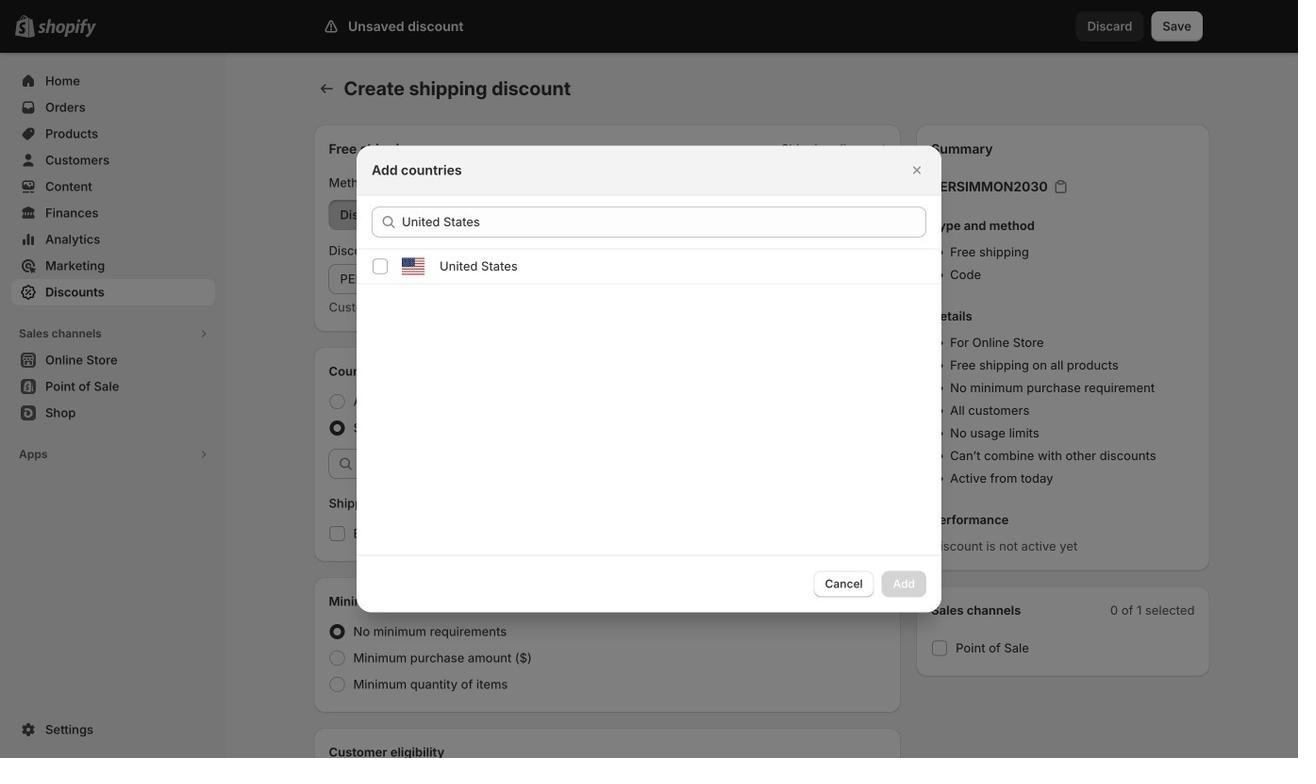 Task type: describe. For each thing, give the bounding box(es) containing it.
shopify image
[[38, 19, 96, 38]]



Task type: vqa. For each thing, say whether or not it's contained in the screenshot.
text field
no



Task type: locate. For each thing, give the bounding box(es) containing it.
dialog
[[0, 146, 1298, 613]]

Search countries text field
[[402, 207, 927, 237]]



